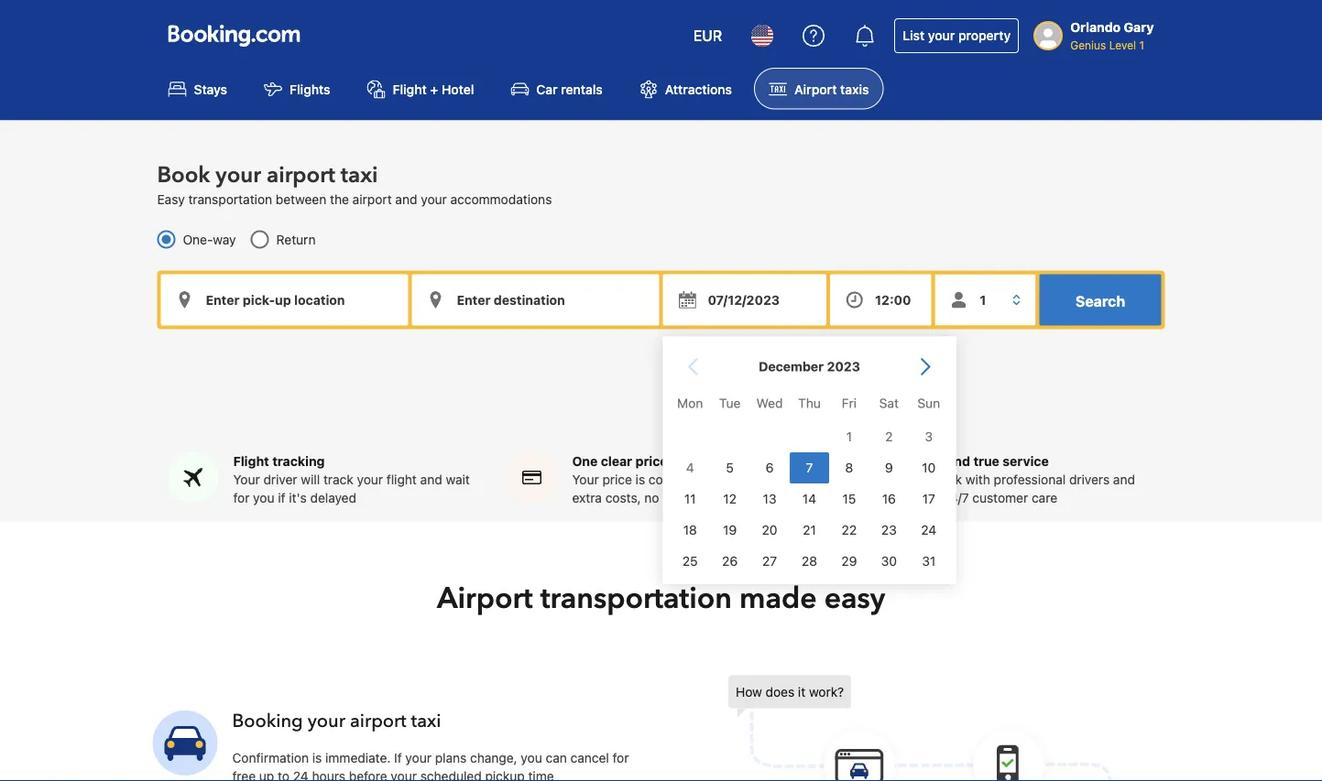 Task type: vqa. For each thing, say whether or not it's contained in the screenshot.


Task type: describe. For each thing, give the bounding box(es) containing it.
18
[[683, 523, 697, 538]]

07/12/2023 button
[[663, 274, 827, 326]]

your down if
[[391, 769, 417, 782]]

flight + hotel link
[[352, 68, 489, 109]]

your left accommodations
[[421, 191, 447, 206]]

gary
[[1124, 20, 1154, 35]]

30
[[881, 554, 897, 569]]

1 horizontal spatial booking airport taxi image
[[729, 676, 1113, 782]]

14 button
[[790, 484, 830, 515]]

cash
[[663, 490, 691, 506]]

eur
[[694, 27, 722, 44]]

19 button
[[710, 515, 750, 546]]

stays link
[[154, 68, 242, 109]]

to
[[278, 769, 290, 782]]

12 button
[[710, 484, 750, 515]]

27 button
[[750, 546, 790, 577]]

your inside flight tracking your driver will track your flight and wait for you if it's delayed
[[357, 472, 383, 487]]

return
[[276, 232, 316, 247]]

one
[[572, 454, 598, 469]]

change,
[[470, 751, 517, 766]]

free
[[232, 769, 256, 782]]

if
[[278, 490, 286, 506]]

8 button
[[830, 453, 869, 484]]

11 button
[[670, 484, 710, 515]]

work
[[934, 472, 962, 487]]

it's
[[289, 490, 307, 506]]

professional
[[994, 472, 1066, 487]]

your up immediate.
[[308, 709, 345, 734]]

your right 'book'
[[216, 160, 261, 190]]

27
[[762, 554, 777, 569]]

it
[[798, 685, 806, 700]]

31 button
[[909, 546, 949, 577]]

customer
[[973, 490, 1028, 506]]

21
[[803, 523, 816, 538]]

0 horizontal spatial 1
[[847, 429, 852, 444]]

fri
[[842, 396, 857, 411]]

driver
[[263, 472, 297, 487]]

search
[[1076, 292, 1126, 310]]

20
[[762, 523, 778, 538]]

3
[[925, 429, 933, 444]]

10 button
[[909, 453, 949, 484]]

24 inside confirmation is immediate. if your plans change, you can cancel for free up to 24 hours before your scheduled pickup time
[[293, 769, 309, 782]]

26 button
[[710, 546, 750, 577]]

drivers
[[1069, 472, 1110, 487]]

7 button
[[790, 453, 830, 484]]

airport for airport taxis
[[795, 81, 837, 96]]

december
[[759, 359, 824, 374]]

delayed
[[310, 490, 356, 506]]

have
[[911, 490, 939, 506]]

24 inside button
[[921, 523, 937, 538]]

front
[[731, 472, 759, 487]]

hours
[[312, 769, 346, 782]]

stays
[[194, 81, 227, 96]]

with
[[966, 472, 991, 487]]

airport taxis link
[[754, 68, 884, 109]]

25 button
[[670, 546, 710, 577]]

your right list at the right top of page
[[928, 28, 955, 43]]

car rentals
[[536, 81, 603, 96]]

booking your airport taxi
[[232, 709, 441, 734]]

booking.com online hotel reservations image
[[168, 25, 300, 47]]

21 button
[[790, 515, 830, 546]]

your inside flight tracking your driver will track your flight and wait for you if it's delayed
[[233, 472, 260, 487]]

flight tracking your driver will track your flight and wait for you if it's delayed
[[233, 454, 470, 506]]

flight + hotel
[[393, 81, 474, 96]]

flight for flight + hotel
[[393, 81, 427, 96]]

up inside "one clear price your price is confirmed up front – no extra costs, no cash required"
[[712, 472, 728, 487]]

care
[[1032, 490, 1058, 506]]

29 button
[[830, 546, 869, 577]]

level
[[1110, 38, 1136, 51]]

your right if
[[405, 751, 432, 766]]

Enter pick-up location text field
[[161, 274, 408, 326]]

between
[[276, 191, 326, 206]]

how
[[736, 685, 762, 700]]

18 button
[[670, 515, 710, 546]]

clear
[[601, 454, 632, 469]]

16
[[882, 492, 896, 507]]

30 button
[[869, 546, 909, 577]]

list
[[903, 28, 925, 43]]

19
[[723, 523, 737, 538]]

2023
[[827, 359, 860, 374]]

we
[[911, 472, 930, 487]]

07/12/2023
[[708, 292, 780, 307]]

service
[[1003, 454, 1049, 469]]

thu
[[798, 396, 821, 411]]

1 vertical spatial airport
[[353, 191, 392, 206]]

Enter destination text field
[[412, 274, 659, 326]]

1 vertical spatial no
[[645, 490, 659, 506]]

you inside flight tracking your driver will track your flight and wait for you if it's delayed
[[253, 490, 274, 506]]

22
[[842, 523, 857, 538]]

easy
[[157, 191, 185, 206]]

29
[[842, 554, 857, 569]]

0 horizontal spatial booking airport taxi image
[[153, 711, 218, 776]]

7
[[806, 460, 813, 476]]

wed
[[757, 396, 783, 411]]

1 vertical spatial price
[[603, 472, 632, 487]]

airport for airport transportation made easy
[[437, 579, 533, 619]]

for for confirmation is immediate. if your plans change, you can cancel for free up to 24 hours before your scheduled pickup time
[[613, 751, 629, 766]]



Task type: locate. For each thing, give the bounding box(es) containing it.
confirmed
[[649, 472, 709, 487]]

1 horizontal spatial 1
[[1140, 38, 1145, 51]]

sat
[[880, 396, 899, 411]]

26
[[722, 554, 738, 569]]

up
[[712, 472, 728, 487], [259, 769, 274, 782]]

12
[[723, 492, 737, 507]]

1 vertical spatial for
[[613, 751, 629, 766]]

up up required
[[712, 472, 728, 487]]

9
[[885, 460, 893, 476]]

flights
[[290, 81, 330, 96]]

you left if
[[253, 490, 274, 506]]

taxi for booking
[[411, 709, 441, 734]]

1 horizontal spatial airport
[[795, 81, 837, 96]]

6
[[766, 460, 774, 476]]

0 vertical spatial 1
[[1140, 38, 1145, 51]]

0 horizontal spatial airport
[[437, 579, 533, 619]]

pickup
[[485, 769, 525, 782]]

taxi for book
[[341, 160, 378, 190]]

hotel
[[442, 81, 474, 96]]

1 vertical spatial airport
[[437, 579, 533, 619]]

24 right 'to'
[[293, 769, 309, 782]]

17 button
[[909, 484, 949, 515]]

airport right the at the left top of the page
[[353, 191, 392, 206]]

price
[[636, 454, 668, 469], [603, 472, 632, 487]]

and right the at the left top of the page
[[395, 191, 417, 206]]

and left wait
[[420, 472, 442, 487]]

for inside flight tracking your driver will track your flight and wait for you if it's delayed
[[233, 490, 250, 506]]

16 button
[[869, 484, 909, 515]]

is inside confirmation is immediate. if your plans change, you can cancel for free up to 24 hours before your scheduled pickup time
[[312, 751, 322, 766]]

list your property
[[903, 28, 1011, 43]]

0 vertical spatial you
[[253, 490, 274, 506]]

airport
[[267, 160, 335, 190], [353, 191, 392, 206], [350, 709, 407, 734]]

0 horizontal spatial 24
[[293, 769, 309, 782]]

for left if
[[233, 490, 250, 506]]

and inside the book your airport taxi easy transportation between the airport and your accommodations
[[395, 191, 417, 206]]

5 button
[[710, 453, 750, 484]]

0 vertical spatial for
[[233, 490, 250, 506]]

1 vertical spatial up
[[259, 769, 274, 782]]

0 vertical spatial flight
[[393, 81, 427, 96]]

costs,
[[606, 490, 641, 506]]

0 horizontal spatial no
[[645, 490, 659, 506]]

0 vertical spatial transportation
[[188, 191, 272, 206]]

taxi up 'plans'
[[411, 709, 441, 734]]

1 inside orlando gary genius level 1
[[1140, 38, 1145, 51]]

23 button
[[869, 515, 909, 546]]

transportation inside the book your airport taxi easy transportation between the airport and your accommodations
[[188, 191, 272, 206]]

search button
[[1040, 274, 1162, 326]]

price down clear
[[603, 472, 632, 487]]

you
[[253, 490, 274, 506], [521, 751, 542, 766]]

will
[[301, 472, 320, 487]]

1 up 8
[[847, 429, 852, 444]]

and inside flight tracking your driver will track your flight and wait for you if it's delayed
[[420, 472, 442, 487]]

0 horizontal spatial price
[[603, 472, 632, 487]]

car
[[536, 81, 558, 96]]

1 horizontal spatial no
[[774, 472, 788, 487]]

price up confirmed
[[636, 454, 668, 469]]

15
[[843, 492, 856, 507]]

1 horizontal spatial taxi
[[411, 709, 441, 734]]

airport for book
[[267, 160, 335, 190]]

for right the cancel
[[613, 751, 629, 766]]

1 vertical spatial flight
[[233, 454, 269, 469]]

booking airport taxi image
[[729, 676, 1113, 782], [153, 711, 218, 776]]

1 vertical spatial you
[[521, 751, 542, 766]]

orlando gary genius level 1
[[1071, 20, 1154, 51]]

24
[[921, 523, 937, 538], [293, 769, 309, 782]]

one-way
[[183, 232, 236, 247]]

before
[[349, 769, 387, 782]]

1 vertical spatial transportation
[[540, 579, 732, 619]]

book your airport taxi easy transportation between the airport and your accommodations
[[157, 160, 552, 206]]

way
[[213, 232, 236, 247]]

12:00 button
[[830, 274, 931, 326]]

1 down the gary
[[1140, 38, 1145, 51]]

airport up the between
[[267, 160, 335, 190]]

no left cash
[[645, 490, 659, 506]]

no right the –
[[774, 472, 788, 487]]

22 button
[[830, 515, 869, 546]]

10
[[922, 460, 936, 476]]

you up time
[[521, 751, 542, 766]]

mon
[[677, 396, 703, 411]]

booking
[[232, 709, 303, 734]]

0 horizontal spatial your
[[233, 472, 260, 487]]

rentals
[[561, 81, 603, 96]]

1 horizontal spatial transportation
[[540, 579, 732, 619]]

0 vertical spatial up
[[712, 472, 728, 487]]

one clear price your price is confirmed up front – no extra costs, no cash required
[[572, 454, 788, 506]]

cancel
[[571, 751, 609, 766]]

flight left +
[[393, 81, 427, 96]]

0 vertical spatial airport
[[267, 160, 335, 190]]

work?
[[809, 685, 844, 700]]

for for flight tracking your driver will track your flight and wait for you if it's delayed
[[233, 490, 250, 506]]

attractions
[[665, 81, 732, 96]]

0 horizontal spatial transportation
[[188, 191, 272, 206]]

1 horizontal spatial for
[[613, 751, 629, 766]]

orlando
[[1071, 20, 1121, 35]]

wait
[[446, 472, 470, 487]]

attractions link
[[625, 68, 747, 109]]

is up costs,
[[636, 472, 645, 487]]

1 horizontal spatial you
[[521, 751, 542, 766]]

up left 'to'
[[259, 769, 274, 782]]

taxis
[[840, 81, 869, 96]]

car rentals link
[[496, 68, 617, 109]]

1 vertical spatial taxi
[[411, 709, 441, 734]]

0 vertical spatial airport
[[795, 81, 837, 96]]

1 horizontal spatial your
[[572, 472, 599, 487]]

the
[[330, 191, 349, 206]]

1 horizontal spatial up
[[712, 472, 728, 487]]

does
[[766, 685, 795, 700]]

0 horizontal spatial taxi
[[341, 160, 378, 190]]

and right drivers
[[1113, 472, 1135, 487]]

5
[[726, 460, 734, 476]]

time
[[528, 769, 554, 782]]

airport up if
[[350, 709, 407, 734]]

december 2023
[[759, 359, 860, 374]]

0 horizontal spatial you
[[253, 490, 274, 506]]

and up work
[[947, 454, 971, 469]]

confirmation
[[232, 751, 309, 766]]

easy
[[825, 579, 885, 619]]

for
[[233, 490, 250, 506], [613, 751, 629, 766]]

1 horizontal spatial flight
[[393, 81, 427, 96]]

for inside confirmation is immediate. if your plans change, you can cancel for free up to 24 hours before your scheduled pickup time
[[613, 751, 629, 766]]

tracking
[[272, 454, 325, 469]]

1 horizontal spatial price
[[636, 454, 668, 469]]

taxi inside the book your airport taxi easy transportation between the airport and your accommodations
[[341, 160, 378, 190]]

can
[[546, 751, 567, 766]]

12:00
[[875, 292, 911, 307]]

transportation down 25 button
[[540, 579, 732, 619]]

23
[[881, 523, 897, 538]]

book
[[157, 160, 210, 190]]

15 button
[[830, 484, 869, 515]]

1 horizontal spatial 24
[[921, 523, 937, 538]]

13
[[763, 492, 777, 507]]

flight up 'driver'
[[233, 454, 269, 469]]

airport for booking
[[350, 709, 407, 734]]

0 vertical spatial taxi
[[341, 160, 378, 190]]

is up hours
[[312, 751, 322, 766]]

0 horizontal spatial flight
[[233, 454, 269, 469]]

airport transportation made easy
[[437, 579, 885, 619]]

1 vertical spatial 1
[[847, 429, 852, 444]]

tried
[[911, 454, 944, 469]]

immediate.
[[325, 751, 391, 766]]

4
[[686, 460, 694, 476]]

is inside "one clear price your price is confirmed up front – no extra costs, no cash required"
[[636, 472, 645, 487]]

flight for flight tracking your driver will track your flight and wait for you if it's delayed
[[233, 454, 269, 469]]

11
[[684, 492, 696, 507]]

airport taxis
[[795, 81, 869, 96]]

your inside "one clear price your price is confirmed up front – no extra costs, no cash required"
[[572, 472, 599, 487]]

flights link
[[249, 68, 345, 109]]

up inside confirmation is immediate. if your plans change, you can cancel for free up to 24 hours before your scheduled pickup time
[[259, 769, 274, 782]]

0 vertical spatial is
[[636, 472, 645, 487]]

8
[[845, 460, 853, 476]]

1 vertical spatial 24
[[293, 769, 309, 782]]

0 horizontal spatial up
[[259, 769, 274, 782]]

you inside confirmation is immediate. if your plans change, you can cancel for free up to 24 hours before your scheduled pickup time
[[521, 751, 542, 766]]

1 vertical spatial is
[[312, 751, 322, 766]]

your left 'driver'
[[233, 472, 260, 487]]

transportation up the way
[[188, 191, 272, 206]]

if
[[394, 751, 402, 766]]

28
[[802, 554, 818, 569]]

28 button
[[790, 546, 830, 577]]

2 vertical spatial airport
[[350, 709, 407, 734]]

0 vertical spatial no
[[774, 472, 788, 487]]

flight inside flight tracking your driver will track your flight and wait for you if it's delayed
[[233, 454, 269, 469]]

2 your from the left
[[572, 472, 599, 487]]

0 horizontal spatial is
[[312, 751, 322, 766]]

your down one on the left bottom of page
[[572, 472, 599, 487]]

1 your from the left
[[233, 472, 260, 487]]

taxi up the at the left top of the page
[[341, 160, 378, 190]]

1 horizontal spatial is
[[636, 472, 645, 487]]

required
[[694, 490, 744, 506]]

0 vertical spatial 24
[[921, 523, 937, 538]]

one-
[[183, 232, 213, 247]]

20 button
[[750, 515, 790, 546]]

0 horizontal spatial for
[[233, 490, 250, 506]]

24 down 17 'button'
[[921, 523, 937, 538]]

0 vertical spatial price
[[636, 454, 668, 469]]

your right track
[[357, 472, 383, 487]]

genius
[[1071, 38, 1106, 51]]



